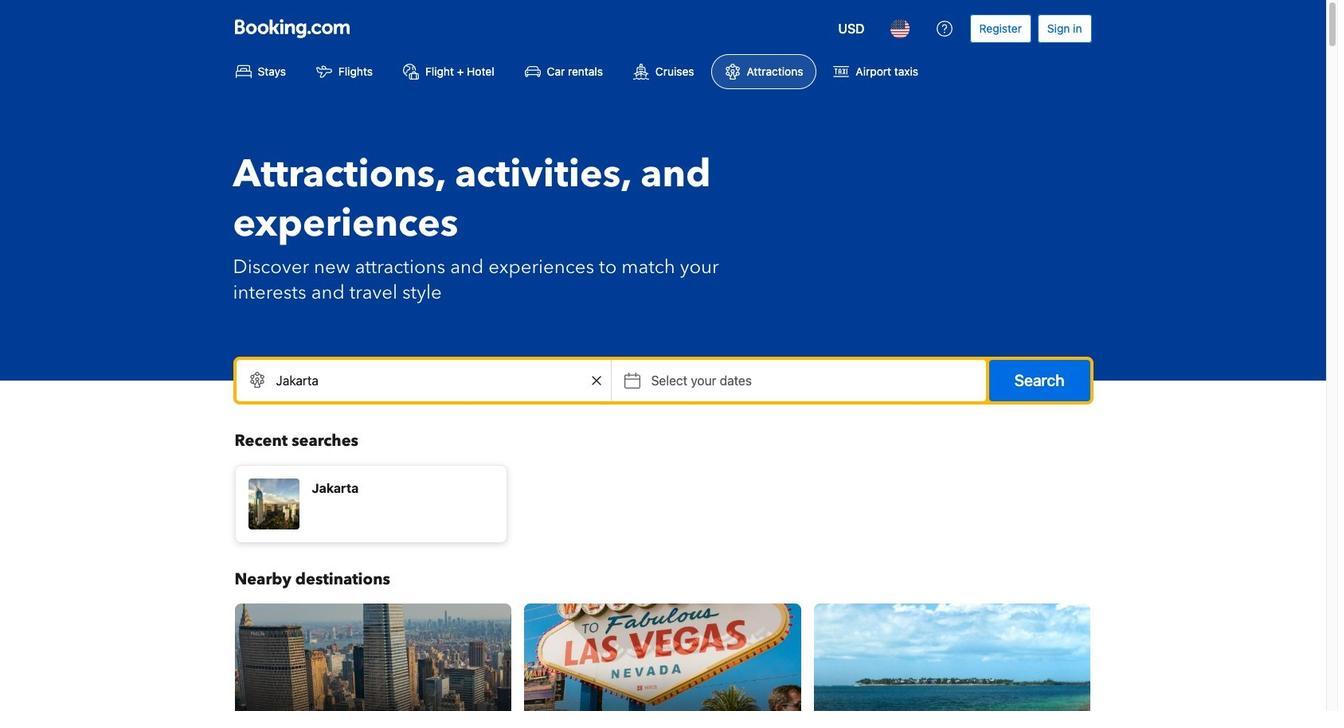 Task type: describe. For each thing, give the bounding box(es) containing it.
booking.com image
[[235, 19, 349, 38]]

las vegas image
[[525, 604, 802, 712]]



Task type: vqa. For each thing, say whether or not it's contained in the screenshot.
forward
no



Task type: locate. For each thing, give the bounding box(es) containing it.
key west image
[[814, 604, 1091, 712]]

new york image
[[235, 604, 512, 712]]

Where are you going? search field
[[236, 360, 611, 402]]



